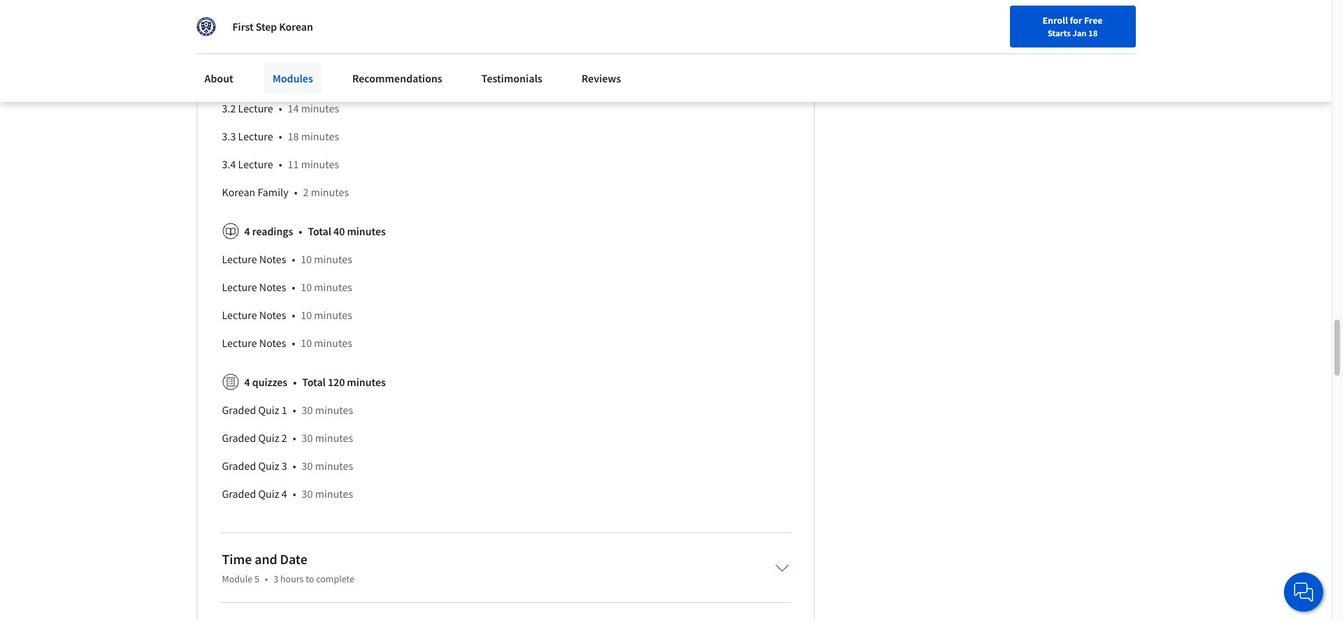 Task type: locate. For each thing, give the bounding box(es) containing it.
0 vertical spatial 3
[[282, 459, 287, 473]]

4 for 4 quizzes
[[244, 375, 250, 389]]

30 up graded quiz 4 • 30 minutes
[[302, 459, 313, 473]]

1 vertical spatial 3
[[274, 573, 278, 586]]

3 up graded quiz 4 • 30 minutes
[[282, 459, 287, 473]]

0 horizontal spatial korean
[[222, 185, 255, 199]]

graded down 4 quizzes
[[222, 403, 256, 417]]

chat with us image
[[1293, 582, 1315, 604]]

reviews link
[[573, 63, 630, 94]]

30 right 1
[[302, 403, 313, 417]]

5 inside hide info about module content region
[[244, 45, 250, 59]]

0 vertical spatial korean
[[279, 20, 313, 34]]

•
[[289, 45, 292, 59], [279, 73, 282, 87], [279, 101, 282, 115], [279, 129, 282, 143], [279, 157, 282, 171], [294, 185, 298, 199], [299, 224, 302, 238], [292, 252, 295, 266], [292, 280, 295, 294], [292, 308, 295, 322], [292, 336, 295, 350], [293, 375, 297, 389], [293, 403, 296, 417], [293, 431, 296, 445], [293, 459, 296, 473], [293, 487, 296, 501], [265, 573, 268, 586]]

testimonials
[[482, 71, 543, 85]]

4
[[244, 224, 250, 238], [244, 375, 250, 389], [282, 487, 287, 501]]

• total 120 minutes
[[293, 375, 386, 389]]

info about module content image
[[222, 5, 233, 17]]

1 vertical spatial 5
[[255, 573, 259, 586]]

3 left hours
[[274, 573, 278, 586]]

modules
[[273, 71, 313, 85]]

10
[[301, 252, 312, 266], [301, 280, 312, 294], [301, 308, 312, 322], [301, 336, 312, 350]]

module
[[222, 573, 253, 586]]

total left the 59
[[298, 45, 321, 59]]

quiz down graded quiz 1 • 30 minutes
[[258, 431, 279, 445]]

5 videos
[[244, 45, 283, 59]]

preview module
[[354, 73, 432, 87]]

3.4 lecture • 11 minutes
[[222, 157, 339, 171]]

1 vertical spatial korean
[[222, 185, 255, 199]]

total left 120
[[302, 375, 326, 389]]

4 left quizzes
[[244, 375, 250, 389]]

3.1
[[222, 73, 236, 87]]

hide info about module content region
[[222, 33, 789, 514]]

0 horizontal spatial 3
[[274, 573, 278, 586]]

0 horizontal spatial 18
[[288, 129, 299, 143]]

1 vertical spatial 18
[[288, 129, 299, 143]]

for
[[1070, 14, 1083, 27]]

5 left 'videos' on the left top
[[244, 45, 250, 59]]

0 vertical spatial 2
[[303, 185, 309, 199]]

quizzes
[[252, 375, 288, 389]]

2 30 from the top
[[302, 431, 313, 445]]

3 inside time and date module 5 • 3 hours to complete
[[274, 573, 278, 586]]

step
[[256, 20, 277, 34]]

30 for 3
[[302, 459, 313, 473]]

quiz left 1
[[258, 403, 279, 417]]

korean down 3.4
[[222, 185, 255, 199]]

3 graded from the top
[[222, 459, 256, 473]]

graded for graded quiz 3
[[222, 459, 256, 473]]

korean
[[279, 20, 313, 34], [222, 185, 255, 199]]

find your new career link
[[937, 14, 1039, 31]]

1 vertical spatial 4
[[244, 375, 250, 389]]

korean family • 2 minutes
[[222, 185, 349, 199]]

yonsei university image
[[196, 17, 216, 36]]

1 vertical spatial total
[[308, 224, 331, 238]]

lecture
[[238, 73, 273, 87], [238, 101, 273, 115], [238, 129, 273, 143], [238, 157, 273, 171], [222, 252, 257, 266], [222, 280, 257, 294], [222, 308, 257, 322], [222, 336, 257, 350]]

3 10 from the top
[[301, 308, 312, 322]]

0 horizontal spatial 5
[[244, 45, 250, 59]]

korean inside hide info about module content region
[[222, 185, 255, 199]]

total
[[298, 45, 321, 59], [308, 224, 331, 238], [302, 375, 326, 389]]

0 horizontal spatial 2
[[282, 431, 287, 445]]

hours
[[280, 573, 304, 586]]

2 vertical spatial total
[[302, 375, 326, 389]]

0 vertical spatial total
[[298, 45, 321, 59]]

1 horizontal spatial 5
[[255, 573, 259, 586]]

2 graded from the top
[[222, 431, 256, 445]]

3 quiz from the top
[[258, 459, 279, 473]]

quiz for 3
[[258, 459, 279, 473]]

testimonials link
[[473, 63, 551, 94]]

korean right step
[[279, 20, 313, 34]]

2 down 1
[[282, 431, 287, 445]]

30
[[302, 403, 313, 417], [302, 431, 313, 445], [302, 459, 313, 473], [302, 487, 313, 501]]

3 lecture notes • 10 minutes from the top
[[222, 308, 352, 322]]

reviews
[[582, 71, 621, 85]]

1
[[282, 403, 287, 417]]

18 down free
[[1089, 27, 1098, 38]]

3.2
[[222, 101, 236, 115]]

info about module content element
[[216, 0, 789, 514]]

0 vertical spatial 18
[[1089, 27, 1098, 38]]

4 10 from the top
[[301, 336, 312, 350]]

4 down graded quiz 3 • 30 minutes
[[282, 487, 287, 501]]

graded for graded quiz 1
[[222, 403, 256, 417]]

4 lecture notes • 10 minutes from the top
[[222, 336, 352, 350]]

graded down graded quiz 3 • 30 minutes
[[222, 487, 256, 501]]

1 graded from the top
[[222, 403, 256, 417]]

4 graded from the top
[[222, 487, 256, 501]]

4 quiz from the top
[[258, 487, 279, 501]]

to
[[306, 573, 314, 586]]

1 lecture notes • 10 minutes from the top
[[222, 252, 352, 266]]

preview
[[354, 73, 393, 87]]

5
[[244, 45, 250, 59], [255, 573, 259, 586]]

30 for 2
[[302, 431, 313, 445]]

30 up graded quiz 3 • 30 minutes
[[302, 431, 313, 445]]

english
[[1064, 16, 1098, 30]]

5 right module
[[255, 573, 259, 586]]

graded down graded quiz 2 • 30 minutes
[[222, 459, 256, 473]]

0 vertical spatial 5
[[244, 45, 250, 59]]

total left '40'
[[308, 224, 331, 238]]

3 30 from the top
[[302, 459, 313, 473]]

notes
[[259, 252, 286, 266], [259, 280, 286, 294], [259, 308, 286, 322], [259, 336, 286, 350]]

1 horizontal spatial 3
[[282, 459, 287, 473]]

lecture notes • 10 minutes
[[222, 252, 352, 266], [222, 280, 352, 294], [222, 308, 352, 322], [222, 336, 352, 350]]

3 inside hide info about module content region
[[282, 459, 287, 473]]

about link
[[196, 63, 242, 94]]

graded
[[222, 403, 256, 417], [222, 431, 256, 445], [222, 459, 256, 473], [222, 487, 256, 501]]

minutes
[[337, 45, 376, 59], [301, 73, 339, 87], [301, 101, 339, 115], [301, 129, 339, 143], [301, 157, 339, 171], [311, 185, 349, 199], [347, 224, 386, 238], [314, 252, 352, 266], [314, 280, 352, 294], [314, 308, 352, 322], [314, 336, 352, 350], [347, 375, 386, 389], [315, 403, 353, 417], [315, 431, 353, 445], [315, 459, 353, 473], [315, 487, 353, 501]]

120
[[328, 375, 345, 389]]

1 quiz from the top
[[258, 403, 279, 417]]

quiz up graded quiz 4 • 30 minutes
[[258, 459, 279, 473]]

1 horizontal spatial 18
[[1089, 27, 1098, 38]]

18
[[1089, 27, 1098, 38], [288, 129, 299, 143]]

0 vertical spatial 4
[[244, 224, 250, 238]]

4 30 from the top
[[302, 487, 313, 501]]

1 30 from the top
[[302, 403, 313, 417]]

1 horizontal spatial 2
[[303, 185, 309, 199]]

2 right family
[[303, 185, 309, 199]]

4 left readings
[[244, 224, 250, 238]]

time and date module 5 • 3 hours to complete
[[222, 551, 355, 586]]

first
[[233, 20, 254, 34]]

graded quiz 4 • 30 minutes
[[222, 487, 353, 501]]

4 for 4 readings
[[244, 224, 250, 238]]

2
[[303, 185, 309, 199], [282, 431, 287, 445]]

11
[[288, 157, 299, 171]]

quiz for 2
[[258, 431, 279, 445]]

quiz
[[258, 403, 279, 417], [258, 431, 279, 445], [258, 459, 279, 473], [258, 487, 279, 501]]

date
[[280, 551, 307, 568]]

quiz down graded quiz 3 • 30 minutes
[[258, 487, 279, 501]]

18 up 11
[[288, 129, 299, 143]]

None search field
[[199, 9, 535, 37]]

2 10 from the top
[[301, 280, 312, 294]]

enroll for free starts jan 18
[[1043, 14, 1103, 38]]

jan
[[1073, 27, 1087, 38]]

quiz for 4
[[258, 487, 279, 501]]

graded down graded quiz 1 • 30 minutes
[[222, 431, 256, 445]]

3
[[282, 459, 287, 473], [274, 573, 278, 586]]

2 quiz from the top
[[258, 431, 279, 445]]

30 down graded quiz 3 • 30 minutes
[[302, 487, 313, 501]]

30 for 1
[[302, 403, 313, 417]]

• total 40 minutes
[[299, 224, 386, 238]]



Task type: vqa. For each thing, say whether or not it's contained in the screenshot.
Notes
yes



Task type: describe. For each thing, give the bounding box(es) containing it.
3.1 lecture • 12 minutes
[[222, 73, 339, 87]]

complete
[[316, 573, 355, 586]]

videos
[[252, 45, 283, 59]]

find your new career
[[944, 16, 1032, 29]]

2 lecture notes • 10 minutes from the top
[[222, 280, 352, 294]]

18 inside enroll for free starts jan 18
[[1089, 27, 1098, 38]]

3.3
[[222, 129, 236, 143]]

enroll
[[1043, 14, 1068, 27]]

starts
[[1048, 27, 1071, 38]]

english button
[[1039, 0, 1123, 45]]

• total 59 minutes
[[289, 45, 376, 59]]

readings
[[252, 224, 293, 238]]

1 horizontal spatial korean
[[279, 20, 313, 34]]

3.4
[[222, 157, 236, 171]]

• inside time and date module 5 • 3 hours to complete
[[265, 573, 268, 586]]

modules link
[[264, 63, 322, 94]]

2 notes from the top
[[259, 280, 286, 294]]

1 10 from the top
[[301, 252, 312, 266]]

12
[[288, 73, 299, 87]]

module
[[395, 73, 432, 87]]

graded quiz 3 • 30 minutes
[[222, 459, 353, 473]]

graded quiz 1 • 30 minutes
[[222, 403, 353, 417]]

graded for graded quiz 2
[[222, 431, 256, 445]]

recommendations
[[352, 71, 442, 85]]

3 notes from the top
[[259, 308, 286, 322]]

1 notes from the top
[[259, 252, 286, 266]]

3.3 lecture • 18 minutes
[[222, 129, 339, 143]]

recommendations link
[[344, 63, 451, 94]]

14
[[288, 101, 299, 115]]

new
[[984, 16, 1003, 29]]

graded for graded quiz 4
[[222, 487, 256, 501]]

4 readings
[[244, 224, 293, 238]]

total for total 120 minutes
[[302, 375, 326, 389]]

5 inside time and date module 5 • 3 hours to complete
[[255, 573, 259, 586]]

about
[[205, 71, 233, 85]]

40
[[334, 224, 345, 238]]

18 inside hide info about module content region
[[288, 129, 299, 143]]

30 for 4
[[302, 487, 313, 501]]

4 quizzes
[[244, 375, 288, 389]]

59
[[324, 45, 335, 59]]

family
[[258, 185, 289, 199]]

career
[[1005, 16, 1032, 29]]

3.2 lecture • 14 minutes
[[222, 101, 339, 115]]

graded quiz 2 • 30 minutes
[[222, 431, 353, 445]]

time
[[222, 551, 252, 568]]

free
[[1084, 14, 1103, 27]]

first step korean
[[233, 20, 313, 34]]

2 vertical spatial 4
[[282, 487, 287, 501]]

total for total 40 minutes
[[308, 224, 331, 238]]

and
[[255, 551, 277, 568]]

preview module link
[[354, 73, 432, 87]]

find
[[944, 16, 962, 29]]

total for total 59 minutes
[[298, 45, 321, 59]]

quiz for 1
[[258, 403, 279, 417]]

your
[[964, 16, 983, 29]]

4 notes from the top
[[259, 336, 286, 350]]

1 vertical spatial 2
[[282, 431, 287, 445]]



